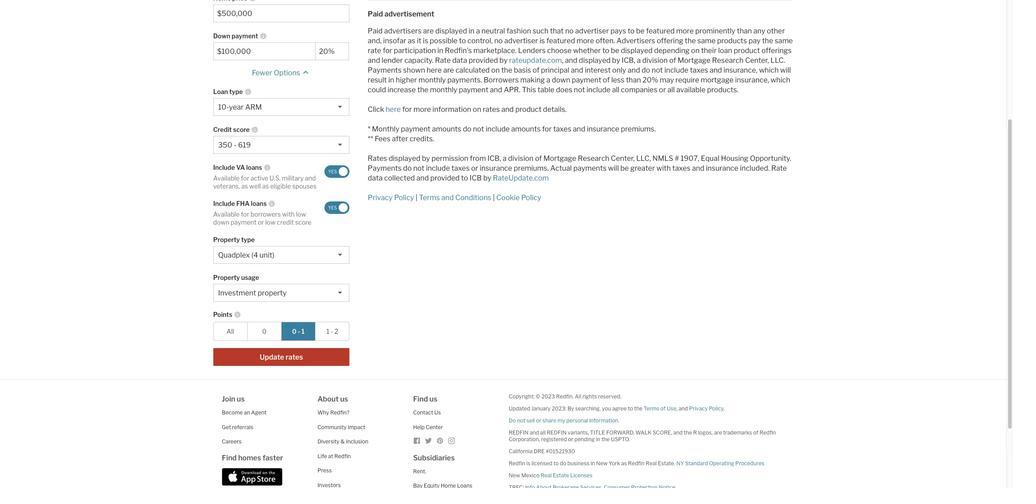 Task type: describe. For each thing, give the bounding box(es) containing it.
at
[[328, 453, 333, 460]]

to right agree
[[628, 406, 633, 412]]

redfin facebook image
[[413, 438, 420, 445]]

include for include va loans
[[213, 164, 235, 171]]

apr.
[[504, 85, 520, 94]]

to down #01521930
[[553, 461, 559, 467]]

in down possible
[[437, 46, 443, 55]]

by right icb
[[483, 174, 491, 182]]

rates displayed by permission from icb, a division of mortgage research center, llc, nmls # 1907, equal housing opportunity. payments do not include taxes or insurance premiums. actual payments will be greater with taxes and insurance included. rate data collected and provided to icb by
[[368, 154, 791, 182]]

as down active
[[262, 182, 269, 190]]

eligible
[[270, 182, 291, 190]]

0 vertical spatial .
[[723, 406, 725, 412]]

companies
[[621, 85, 657, 94]]

with inside available for borrowers with low down payment or low credit score
[[282, 211, 295, 218]]

greater
[[630, 164, 655, 172]]

and right use
[[679, 406, 688, 412]]

than inside the 'paid advertisers are displayed in a neutral fashion such that no advertiser pays to be featured more prominently than any other and, insofar as it is possible to control, no advertiser is featured more often. advertisers offering the same products pay the same rate for participation in redfin's marketplace. lenders choose whether to be displayed depending on their loan product offerings and lender capacity. rate data provided by'
[[737, 27, 752, 35]]

points
[[213, 311, 232, 319]]

included.
[[740, 164, 770, 172]]

housing
[[721, 154, 748, 163]]

nmls
[[653, 154, 673, 163]]

available for payment
[[213, 211, 240, 218]]

0 horizontal spatial privacy policy link
[[368, 193, 414, 202]]

premiums. inside the rates displayed by permission from icb, a division of mortgage research center, llc, nmls # 1907, equal housing opportunity. payments do not include taxes or insurance premiums. actual payments will be greater with taxes and insurance included. rate data collected and provided to icb by
[[514, 164, 549, 172]]

of left use
[[660, 406, 666, 412]]

payment down interest
[[572, 76, 601, 84]]

Down payment text field
[[319, 47, 345, 56]]

do
[[509, 418, 516, 425]]

redfin right york
[[628, 461, 645, 467]]

1 vertical spatial here
[[386, 105, 401, 114]]

displayed down advertisers
[[621, 46, 653, 55]]

will inside , and displayed by icb, a division of mortgage research center, llc. payments shown here are calculated on the basis of principal and interest only and do not include taxes and insurance, which will result in higher monthly payments. borrowers making a down payment of less than 20% may require mortgage insurance, which could increase the monthly payment and apr. this table does not include all companies or all available products.
[[780, 66, 791, 74]]

rateupdate.com
[[493, 174, 549, 182]]

2 redfin from the left
[[547, 430, 567, 437]]

find homes faster
[[222, 454, 283, 463]]

reserved.
[[598, 394, 621, 400]]

payment right down
[[232, 32, 258, 40]]

as left well
[[241, 182, 248, 190]]

rates inside update rates button
[[286, 354, 303, 362]]

or inside available for borrowers with low down payment or low credit score
[[258, 219, 264, 226]]

redfin right at
[[334, 453, 351, 460]]

referrals
[[232, 424, 253, 431]]

0 horizontal spatial policy
[[394, 193, 414, 202]]

are inside 'redfin and all redfin variants, title forward, walk score, and the r logos, are trademarks of redfin corporation, registered or pending in the uspto.'
[[714, 430, 722, 437]]

taxes down #
[[672, 164, 691, 172]]

loan
[[213, 88, 228, 96]]

do inside the * monthly payment amounts do not include amounts for taxes and insurance premiums. ** fees after credits.
[[463, 125, 471, 133]]

mexico
[[521, 473, 540, 479]]

0 vertical spatial be
[[636, 27, 645, 35]]

careers
[[222, 439, 242, 446]]

- for 350
[[234, 141, 237, 150]]

1907,
[[681, 154, 699, 163]]

year
[[229, 103, 244, 112]]

displayed inside , and displayed by icb, a division of mortgage research center, llc. payments shown here are calculated on the basis of principal and interest only and do not include taxes and insurance, which will result in higher monthly payments. borrowers making a down payment of less than 20% may require mortgage insurance, which could increase the monthly payment and apr. this table does not include all companies or all available products.
[[579, 56, 611, 64]]

and left interest
[[571, 66, 583, 74]]

higher
[[396, 76, 417, 84]]

payment down the payments.
[[459, 85, 488, 94]]

, and displayed by icb, a division of mortgage research center, llc. payments shown here are calculated on the basis of principal and interest only and do not include taxes and insurance, which will result in higher monthly payments. borrowers making a down payment of less than 20% may require mortgage insurance, which could increase the monthly payment and apr. this table does not include all companies or all available products.
[[368, 56, 791, 94]]

property usage element
[[213, 269, 345, 284]]

us for find us
[[429, 396, 437, 404]]

2 vertical spatial on
[[473, 105, 481, 114]]

and inside available for active u.s. military and veterans, as well as eligible spouses
[[305, 175, 316, 182]]

1 horizontal spatial all
[[575, 394, 581, 400]]

and inside the * monthly payment amounts do not include amounts for taxes and insurance premiums. ** fees after credits.
[[573, 125, 585, 133]]

redfin twitter image
[[425, 438, 432, 445]]

0 horizontal spatial no
[[494, 36, 503, 45]]

payments inside the rates displayed by permission from icb, a division of mortgage research center, llc, nmls # 1907, equal housing opportunity. payments do not include taxes or insurance premiums. actual payments will be greater with taxes and insurance included. rate data collected and provided to icb by
[[368, 164, 402, 172]]

0 vertical spatial insurance,
[[724, 66, 758, 74]]

fha
[[236, 200, 250, 208]]

as inside the 'paid advertisers are displayed in a neutral fashion such that no advertiser pays to be featured more prominently than any other and, insofar as it is possible to control, no advertiser is featured more often. advertisers offering the same products pay the same rate for participation in redfin's marketplace. lenders choose whether to be displayed depending on their loan product offerings and lender capacity. rate data provided by'
[[408, 36, 415, 45]]

on inside the 'paid advertisers are displayed in a neutral fashion such that no advertiser pays to be featured more prominently than any other and, insofar as it is possible to control, no advertiser is featured more often. advertisers offering the same products pay the same rate for participation in redfin's marketplace. lenders choose whether to be displayed depending on their loan product offerings and lender capacity. rate data provided by'
[[691, 46, 700, 55]]

0 horizontal spatial is
[[423, 36, 428, 45]]

join
[[222, 396, 235, 404]]

division inside , and displayed by icb, a division of mortgage research center, llc. payments shown here are calculated on the basis of principal and interest only and do not include taxes and insurance, which will result in higher monthly payments. borrowers making a down payment of less than 20% may require mortgage insurance, which could increase the monthly payment and apr. this table does not include all companies or all available products.
[[642, 56, 668, 64]]

for inside available for borrowers with low down payment or low credit score
[[241, 211, 249, 218]]

Home price text field
[[217, 9, 345, 18]]

include down interest
[[587, 85, 611, 94]]

personal
[[566, 418, 588, 425]]

paid for paid advertisement
[[368, 10, 383, 18]]

of down rateupdate.com
[[533, 66, 540, 74]]

2 horizontal spatial more
[[676, 27, 694, 35]]

rates
[[368, 154, 387, 163]]

are inside the 'paid advertisers are displayed in a neutral fashion such that no advertiser pays to be featured more prominently than any other and, insofar as it is possible to control, no advertiser is featured more often. advertisers offering the same products pay the same rate for participation in redfin's marketplace. lenders choose whether to be displayed depending on their loan product offerings and lender capacity. rate data provided by'
[[423, 27, 434, 35]]

research inside the rates displayed by permission from icb, a division of mortgage research center, llc, nmls # 1907, equal housing opportunity. payments do not include taxes or insurance premiums. actual payments will be greater with taxes and insurance included. rate data collected and provided to icb by
[[578, 154, 609, 163]]

icb, inside the rates displayed by permission from icb, a division of mortgage research center, llc, nmls # 1907, equal housing opportunity. payments do not include taxes or insurance premiums. actual payments will be greater with taxes and insurance included. rate data collected and provided to icb by
[[488, 154, 501, 163]]

1 vertical spatial insurance,
[[735, 76, 769, 84]]

community impact
[[317, 424, 365, 431]]

to up advertisers
[[628, 27, 635, 35]]

us for join us
[[237, 396, 245, 404]]

not inside the * monthly payment amounts do not include amounts for taxes and insurance premiums. ** fees after credits.
[[473, 125, 484, 133]]

type for 10-
[[229, 88, 243, 96]]

0 for 0 - 1
[[292, 328, 297, 336]]

does
[[556, 85, 572, 94]]

and right only at top
[[628, 66, 640, 74]]

licensed
[[532, 461, 552, 467]]

350 - 619
[[218, 141, 251, 150]]

down
[[213, 32, 230, 40]]

1 horizontal spatial privacy
[[689, 406, 708, 412]]

rateupdate.com link
[[493, 174, 549, 182]]

1 vertical spatial monthly
[[430, 85, 457, 94]]

not right the do
[[517, 418, 525, 425]]

2 horizontal spatial policy
[[709, 406, 723, 412]]

standard
[[685, 461, 708, 467]]

in up control,
[[469, 27, 475, 35]]

research inside , and displayed by icb, a division of mortgage research center, llc. payments shown here are calculated on the basis of principal and interest only and do not include taxes and insurance, which will result in higher monthly payments. borrowers making a down payment of less than 20% may require mortgage insurance, which could increase the monthly payment and apr. this table does not include all companies or all available products.
[[712, 56, 744, 64]]

about
[[317, 396, 339, 404]]

title
[[590, 430, 605, 437]]

not up 20%
[[652, 66, 663, 74]]

center, inside , and displayed by icb, a division of mortgage research center, llc. payments shown here are calculated on the basis of principal and interest only and do not include taxes and insurance, which will result in higher monthly payments. borrowers making a down payment of less than 20% may require mortgage insurance, which could increase the monthly payment and apr. this table does not include all companies or all available products.
[[745, 56, 769, 64]]

fashion
[[507, 27, 531, 35]]

press button
[[317, 468, 332, 475]]

york
[[609, 461, 620, 467]]

after
[[392, 135, 408, 143]]

include inside the * monthly payment amounts do not include amounts for taxes and insurance premiums. ** fees after credits.
[[486, 125, 510, 133]]

center, inside the rates displayed by permission from icb, a division of mortgage research center, llc, nmls # 1907, equal housing opportunity. payments do not include taxes or insurance premiums. actual payments will be greater with taxes and insurance included. rate data collected and provided to icb by
[[611, 154, 635, 163]]

for inside the * monthly payment amounts do not include amounts for taxes and insurance premiums. ** fees after credits.
[[542, 125, 552, 133]]

or right sell
[[536, 418, 541, 425]]

2 | from the left
[[493, 193, 495, 202]]

llc,
[[636, 154, 651, 163]]

that
[[550, 27, 564, 35]]

1 horizontal spatial privacy policy link
[[689, 406, 723, 412]]

and up mortgage
[[710, 66, 722, 74]]

rights
[[582, 394, 597, 400]]

include for include fha loans
[[213, 200, 235, 208]]

1 horizontal spatial low
[[296, 211, 306, 218]]

copyright: © 2023 redfin. all rights reserved.
[[509, 394, 621, 400]]

0 horizontal spatial more
[[413, 105, 431, 114]]

here inside , and displayed by icb, a division of mortgage research center, llc. payments shown here are calculated on the basis of principal and interest only and do not include taxes and insurance, which will result in higher monthly payments. borrowers making a down payment of less than 20% may require mortgage insurance, which could increase the monthly payment and apr. this table does not include all companies or all available products.
[[427, 66, 442, 74]]

0 vertical spatial privacy
[[368, 193, 393, 202]]

va
[[236, 164, 245, 171]]

not right does
[[574, 85, 585, 94]]

a down advertisers
[[637, 56, 641, 64]]

to down often.
[[602, 46, 609, 55]]

1 - 2 radio
[[315, 322, 350, 342]]

0 vertical spatial new
[[596, 461, 608, 467]]

january
[[531, 406, 551, 412]]

and down the apr.
[[501, 105, 514, 114]]

0 horizontal spatial information
[[433, 105, 471, 114]]

redfin.
[[556, 394, 574, 400]]

0 radio
[[247, 322, 282, 342]]

do not sell or share my personal information .
[[509, 418, 619, 425]]

borrowers
[[251, 211, 281, 218]]

operating
[[709, 461, 734, 467]]

paid advertisers are displayed in a neutral fashion such that no advertiser pays to be featured more prominently than any other and, insofar as it is possible to control, no advertiser is featured more often. advertisers offering the same products pay the same rate for participation in redfin's marketplace. lenders choose whether to be displayed depending on their loan product offerings and lender capacity. rate data provided by
[[368, 27, 793, 64]]

from
[[470, 154, 486, 163]]

, inside , and displayed by icb, a division of mortgage research center, llc. payments shown here are calculated on the basis of principal and interest only and do not include taxes and insurance, which will result in higher monthly payments. borrowers making a down payment of less than 20% may require mortgage insurance, which could increase the monthly payment and apr. this table does not include all companies or all available products.
[[562, 56, 563, 64]]

inclusion
[[346, 439, 368, 446]]

as right york
[[621, 461, 627, 467]]

1 horizontal spatial all
[[612, 85, 619, 94]]

0 vertical spatial featured
[[646, 27, 675, 35]]

the right offering
[[685, 36, 696, 45]]

payments.
[[447, 76, 482, 84]]

of inside 'redfin and all redfin variants, title forward, walk score, and the r logos, are trademarks of redfin corporation, registered or pending in the uspto.'
[[753, 430, 758, 437]]

taxes down permission
[[452, 164, 470, 172]]

in right "business" at the right
[[591, 461, 595, 467]]

and down sell
[[530, 430, 539, 437]]

619
[[238, 141, 251, 150]]

interest
[[585, 66, 611, 74]]

and left the "conditions"
[[441, 193, 454, 202]]

participation
[[394, 46, 436, 55]]

of left less
[[603, 76, 610, 84]]

2 same from the left
[[775, 36, 793, 45]]

unit)
[[260, 251, 274, 260]]

mortgage inside , and displayed by icb, a division of mortgage research center, llc. payments shown here are calculated on the basis of principal and interest only and do not include taxes and insurance, which will result in higher monthly payments. borrowers making a down payment of less than 20% may require mortgage insurance, which could increase the monthly payment and apr. this table does not include all companies or all available products.
[[678, 56, 711, 64]]

veterans,
[[213, 182, 240, 190]]

1 inside 0 - 1 radio
[[301, 328, 305, 336]]

the up the borrowers
[[501, 66, 512, 74]]

0 vertical spatial which
[[759, 66, 779, 74]]

forward,
[[606, 430, 634, 437]]

10-year arm
[[218, 103, 262, 112]]

©
[[536, 394, 540, 400]]

to up the redfin's
[[459, 36, 466, 45]]

0 horizontal spatial new
[[509, 473, 520, 479]]

1 vertical spatial .
[[618, 418, 619, 425]]

1 horizontal spatial policy
[[521, 193, 541, 202]]

in inside 'redfin and all redfin variants, title forward, walk score, and the r logos, are trademarks of redfin corporation, registered or pending in the uspto.'
[[596, 437, 600, 443]]

agree
[[612, 406, 627, 412]]

get referrals
[[222, 424, 253, 431]]

payment inside the * monthly payment amounts do not include amounts for taxes and insurance premiums. ** fees after credits.
[[401, 125, 430, 133]]

share
[[543, 418, 556, 425]]

conditions
[[455, 193, 491, 202]]

0 vertical spatial no
[[565, 27, 574, 35]]

the right agree
[[634, 406, 643, 412]]

0 horizontal spatial low
[[265, 219, 276, 226]]

data inside the rates displayed by permission from icb, a division of mortgage research center, llc, nmls # 1907, equal housing opportunity. payments do not include taxes or insurance premiums. actual payments will be greater with taxes and insurance included. rate data collected and provided to icb by
[[368, 174, 383, 182]]

score,
[[653, 430, 672, 437]]

1 vertical spatial ,
[[676, 406, 678, 412]]

down payment element
[[315, 27, 345, 43]]

include va loans
[[213, 164, 262, 171]]

rateupdate.com link
[[509, 56, 562, 64]]

it
[[417, 36, 421, 45]]

of down depending
[[669, 56, 676, 64]]

military
[[282, 175, 304, 182]]

use
[[667, 406, 676, 412]]

350
[[218, 141, 232, 150]]

2 amounts from the left
[[511, 125, 541, 133]]

1 horizontal spatial is
[[526, 461, 530, 467]]

2 horizontal spatial is
[[540, 36, 545, 45]]

for right here link
[[402, 105, 412, 114]]

the left uspto. at the right bottom of page
[[601, 437, 610, 443]]

increase
[[388, 85, 416, 94]]

actual
[[550, 164, 572, 172]]

u.s.
[[270, 175, 281, 182]]

help center button
[[413, 424, 443, 431]]

include up "may"
[[664, 66, 688, 74]]

diversity & inclusion button
[[317, 439, 368, 446]]

2 horizontal spatial all
[[668, 85, 675, 94]]

help
[[413, 424, 425, 431]]

type for quadplex
[[241, 236, 255, 244]]

the left "r"
[[684, 430, 692, 437]]

the right "increase"
[[417, 85, 428, 94]]

0 horizontal spatial score
[[233, 126, 250, 134]]

0 vertical spatial monthly
[[419, 76, 446, 84]]

all inside radio
[[227, 328, 234, 336]]

0 horizontal spatial product
[[515, 105, 542, 114]]

property type element
[[213, 231, 345, 246]]

searching,
[[575, 406, 601, 412]]

and down the 1907,
[[692, 164, 704, 172]]

0 - 1
[[292, 328, 305, 336]]

#01521930
[[546, 449, 575, 455]]

california dre #01521930
[[509, 449, 575, 455]]

redfin and all redfin variants, title forward, walk score, and the r logos, are trademarks of redfin corporation, registered or pending in the uspto.
[[509, 430, 776, 443]]

redfin?
[[330, 410, 349, 417]]



Task type: vqa. For each thing, say whether or not it's contained in the screenshot.
Loan Type
yes



Task type: locate. For each thing, give the bounding box(es) containing it.
2 vertical spatial are
[[714, 430, 722, 437]]

a inside the rates displayed by permission from icb, a division of mortgage research center, llc, nmls # 1907, equal housing opportunity. payments do not include taxes or insurance premiums. actual payments will be greater with taxes and insurance included. rate data collected and provided to icb by
[[503, 154, 507, 163]]

be inside the rates displayed by permission from icb, a division of mortgage research center, llc, nmls # 1907, equal housing opportunity. payments do not include taxes or insurance premiums. actual payments will be greater with taxes and insurance included. rate data collected and provided to icb by
[[620, 164, 629, 172]]

- for 1
[[331, 328, 333, 336]]

1 horizontal spatial on
[[491, 66, 500, 74]]

find for find homes faster
[[222, 454, 237, 463]]

us for about us
[[340, 396, 348, 404]]

provided inside the 'paid advertisers are displayed in a neutral fashion such that no advertiser pays to be featured more prominently than any other and, insofar as it is possible to control, no advertiser is featured more often. advertisers offering the same products pay the same rate for participation in redfin's marketplace. lenders choose whether to be displayed depending on their loan product offerings and lender capacity. rate data provided by'
[[469, 56, 498, 64]]

are up possible
[[423, 27, 434, 35]]

information down you on the bottom right of the page
[[589, 418, 618, 425]]

uspto.
[[611, 437, 630, 443]]

1 horizontal spatial insurance
[[587, 125, 619, 133]]

1 inside 1 - 2 radio
[[326, 328, 329, 336]]

california
[[509, 449, 533, 455]]

0 vertical spatial here
[[427, 66, 442, 74]]

insofar
[[383, 36, 406, 45]]

here
[[427, 66, 442, 74], [386, 105, 401, 114]]

1 horizontal spatial with
[[656, 164, 671, 172]]

center
[[426, 424, 443, 431]]

1 horizontal spatial center,
[[745, 56, 769, 64]]

1 1 from the left
[[301, 328, 305, 336]]

paid inside the 'paid advertisers are displayed in a neutral fashion such that no advertiser pays to be featured more prominently than any other and, insofar as it is possible to control, no advertiser is featured more often. advertisers offering the same products pay the same rate for participation in redfin's marketplace. lenders choose whether to be displayed depending on their loan product offerings and lender capacity. rate data provided by'
[[368, 27, 383, 35]]

real left 'estate.'
[[646, 461, 657, 467]]

all inside 'redfin and all redfin variants, title forward, walk score, and the r logos, are trademarks of redfin corporation, registered or pending in the uspto.'
[[540, 430, 546, 437]]

permission
[[432, 154, 468, 163]]

more down "increase"
[[413, 105, 431, 114]]

rates right 'update'
[[286, 354, 303, 362]]

1 vertical spatial information
[[589, 418, 618, 425]]

calculated
[[456, 66, 490, 74]]

to inside the rates displayed by permission from icb, a division of mortgage research center, llc, nmls # 1907, equal housing opportunity. payments do not include taxes or insurance premiums. actual payments will be greater with taxes and insurance included. rate data collected and provided to icb by
[[461, 174, 468, 182]]

licenses
[[570, 473, 593, 479]]

rate inside the rates displayed by permission from icb, a division of mortgage research center, llc, nmls # 1907, equal housing opportunity. payments do not include taxes or insurance premiums. actual payments will be greater with taxes and insurance included. rate data collected and provided to icb by
[[771, 164, 787, 172]]

a up rateupdate.com link
[[503, 154, 507, 163]]

not inside the rates displayed by permission from icb, a division of mortgage research center, llc, nmls # 1907, equal housing opportunity. payments do not include taxes or insurance premiums. actual payments will be greater with taxes and insurance included. rate data collected and provided to icb by
[[413, 164, 424, 172]]

privacy down collected
[[368, 193, 393, 202]]

2 horizontal spatial insurance
[[706, 164, 738, 172]]

about us
[[317, 396, 348, 404]]

advertiser
[[575, 27, 609, 35], [504, 36, 538, 45]]

1 horizontal spatial down
[[552, 76, 570, 84]]

1 horizontal spatial rates
[[483, 105, 500, 114]]

0 horizontal spatial rates
[[286, 354, 303, 362]]

low down spouses
[[296, 211, 306, 218]]

on inside , and displayed by icb, a division of mortgage research center, llc. payments shown here are calculated on the basis of principal and interest only and do not include taxes and insurance, which will result in higher monthly payments. borrowers making a down payment of less than 20% may require mortgage insurance, which could increase the monthly payment and apr. this table does not include all companies or all available products.
[[491, 66, 500, 74]]

in inside , and displayed by icb, a division of mortgage research center, llc. payments shown here are calculated on the basis of principal and interest only and do not include taxes and insurance, which will result in higher monthly payments. borrowers making a down payment of less than 20% may require mortgage insurance, which could increase the monthly payment and apr. this table does not include all companies or all available products.
[[388, 76, 394, 84]]

0 vertical spatial property
[[213, 236, 240, 244]]

1 0 from the left
[[262, 328, 267, 336]]

0 horizontal spatial 0
[[262, 328, 267, 336]]

0 horizontal spatial ,
[[562, 56, 563, 64]]

will right payments in the top right of the page
[[608, 164, 619, 172]]

redfin right trademarks at right bottom
[[760, 430, 776, 437]]

0 horizontal spatial all
[[227, 328, 234, 336]]

available inside available for borrowers with low down payment or low credit score
[[213, 211, 240, 218]]

are inside , and displayed by icb, a division of mortgage research center, llc. payments shown here are calculated on the basis of principal and interest only and do not include taxes and insurance, which will result in higher monthly payments. borrowers making a down payment of less than 20% may require mortgage insurance, which could increase the monthly payment and apr. this table does not include all companies or all available products.
[[443, 66, 454, 74]]

or
[[659, 85, 666, 94], [471, 164, 478, 172], [258, 219, 264, 226], [536, 418, 541, 425], [568, 437, 573, 443]]

property type
[[213, 236, 255, 244]]

my
[[558, 418, 565, 425]]

by inside , and displayed by icb, a division of mortgage research center, llc. payments shown here are calculated on the basis of principal and interest only and do not include taxes and insurance, which will result in higher monthly payments. borrowers making a down payment of less than 20% may require mortgage insurance, which could increase the monthly payment and apr. this table does not include all companies or all available products.
[[612, 56, 620, 64]]

0 horizontal spatial division
[[508, 154, 534, 163]]

0 horizontal spatial mortgage
[[543, 154, 576, 163]]

credits.
[[410, 135, 434, 143]]

than up companies
[[626, 76, 641, 84]]

are up the payments.
[[443, 66, 454, 74]]

new left york
[[596, 461, 608, 467]]

table
[[538, 85, 554, 94]]

redfin down california
[[509, 461, 525, 467]]

1 horizontal spatial premiums.
[[621, 125, 656, 133]]

depending
[[654, 46, 690, 55]]

property
[[258, 289, 287, 298]]

0 horizontal spatial redfin
[[509, 430, 529, 437]]

sell
[[527, 418, 535, 425]]

loans for include va loans
[[246, 164, 262, 171]]

marketplace.
[[473, 46, 517, 55]]

1 vertical spatial payments
[[368, 164, 402, 172]]

for inside available for active u.s. military and veterans, as well as eligible spouses
[[241, 175, 249, 182]]

loans for include fha loans
[[251, 200, 267, 208]]

us up redfin?
[[340, 396, 348, 404]]

such
[[533, 27, 549, 35]]

the
[[685, 36, 696, 45], [762, 36, 773, 45], [501, 66, 512, 74], [417, 85, 428, 94], [634, 406, 643, 412], [684, 430, 692, 437], [601, 437, 610, 443]]

available for active u.s. military and veterans, as well as eligible spouses
[[213, 175, 317, 190]]

displayed down "after"
[[389, 154, 420, 163]]

property for quadplex (4 unit)
[[213, 236, 240, 244]]

division inside the rates displayed by permission from icb, a division of mortgage research center, llc, nmls # 1907, equal housing opportunity. payments do not include taxes or insurance premiums. actual payments will be greater with taxes and insurance included. rate data collected and provided to icb by
[[508, 154, 534, 163]]

loans
[[246, 164, 262, 171], [251, 200, 267, 208]]

data inside the 'paid advertisers are displayed in a neutral fashion such that no advertiser pays to be featured more prominently than any other and, insofar as it is possible to control, no advertiser is featured more often. advertisers offering the same products pay the same rate for participation in redfin's marketplace. lenders choose whether to be displayed depending on their loan product offerings and lender capacity. rate data provided by'
[[452, 56, 467, 64]]

1 vertical spatial division
[[508, 154, 534, 163]]

1 vertical spatial which
[[771, 76, 790, 84]]

diversity & inclusion
[[317, 439, 368, 446]]

2 available from the top
[[213, 211, 240, 218]]

0 vertical spatial center,
[[745, 56, 769, 64]]

0 vertical spatial include
[[213, 164, 235, 171]]

and up spouses
[[305, 175, 316, 182]]

0 horizontal spatial rate
[[435, 56, 451, 64]]

monthly down the payments.
[[430, 85, 457, 94]]

property up investment
[[213, 274, 240, 282]]

- for 0
[[298, 328, 300, 336]]

include inside the rates displayed by permission from icb, a division of mortgage research center, llc, nmls # 1907, equal housing opportunity. payments do not include taxes or insurance premiums. actual payments will be greater with taxes and insurance included. rate data collected and provided to icb by
[[426, 164, 450, 172]]

of up rateupdate.com link
[[535, 154, 542, 163]]

1 available from the top
[[213, 175, 240, 182]]

payments
[[368, 66, 402, 74], [368, 164, 402, 172]]

will down llc.
[[780, 66, 791, 74]]

new mexico real estate licenses
[[509, 473, 593, 479]]

rate inside the 'paid advertisers are displayed in a neutral fashion such that no advertiser pays to be featured more prominently than any other and, insofar as it is possible to control, no advertiser is featured more often. advertisers offering the same products pay the same rate for participation in redfin's marketplace. lenders choose whether to be displayed depending on their loan product offerings and lender capacity. rate data provided by'
[[435, 56, 451, 64]]

available for borrowers with low down payment or low credit score
[[213, 211, 311, 226]]

1 horizontal spatial same
[[775, 36, 793, 45]]

paid for paid advertisers are displayed in a neutral fashion such that no advertiser pays to be featured more prominently than any other and, insofar as it is possible to control, no advertiser is featured more often. advertisers offering the same products pay the same rate for participation in redfin's marketplace. lenders choose whether to be displayed depending on their loan product offerings and lender capacity. rate data provided by
[[368, 27, 383, 35]]

0 horizontal spatial with
[[282, 211, 295, 218]]

2 horizontal spatial on
[[691, 46, 700, 55]]

1 horizontal spatial more
[[577, 36, 594, 45]]

1 vertical spatial product
[[515, 105, 542, 114]]

products
[[717, 36, 747, 45]]

1 vertical spatial privacy
[[689, 406, 708, 412]]

get referrals button
[[222, 424, 253, 431]]

1 horizontal spatial no
[[565, 27, 574, 35]]

0 vertical spatial will
[[780, 66, 791, 74]]

opportunity.
[[750, 154, 791, 163]]

or inside the rates displayed by permission from icb, a division of mortgage research center, llc, nmls # 1907, equal housing opportunity. payments do not include taxes or insurance premiums. actual payments will be greater with taxes and insurance included. rate data collected and provided to icb by
[[471, 164, 478, 172]]

1 vertical spatial find
[[222, 454, 237, 463]]

1 horizontal spatial advertiser
[[575, 27, 609, 35]]

down inside available for borrowers with low down payment or low credit score
[[213, 219, 229, 226]]

life at redfin button
[[317, 453, 351, 460]]

other
[[767, 27, 785, 35]]

available inside available for active u.s. military and veterans, as well as eligible spouses
[[213, 175, 240, 182]]

2 payments from the top
[[368, 164, 402, 172]]

redfin's
[[445, 46, 472, 55]]

here down capacity.
[[427, 66, 442, 74]]

and down rate
[[368, 56, 380, 64]]

and right score,
[[673, 430, 683, 437]]

offerings
[[762, 46, 792, 55]]

mortgage inside the rates displayed by permission from icb, a division of mortgage research center, llc, nmls # 1907, equal housing opportunity. payments do not include taxes or insurance premiums. actual payments will be greater with taxes and insurance included. rate data collected and provided to icb by
[[543, 154, 576, 163]]

1 amounts from the left
[[432, 125, 461, 133]]

estate.
[[658, 461, 675, 467]]

do inside the rates displayed by permission from icb, a division of mortgage research center, llc, nmls # 1907, equal housing opportunity. payments do not include taxes or insurance premiums. actual payments will be greater with taxes and insurance included. rate data collected and provided to icb by
[[403, 164, 412, 172]]

0 inside option
[[262, 328, 267, 336]]

1 horizontal spatial ,
[[676, 406, 678, 412]]

details.
[[543, 105, 567, 114]]

for inside the 'paid advertisers are displayed in a neutral fashion such that no advertiser pays to be featured more prominently than any other and, insofar as it is possible to control, no advertiser is featured more often. advertisers offering the same products pay the same rate for participation in redfin's marketplace. lenders choose whether to be displayed depending on their loan product offerings and lender capacity. rate data provided by'
[[383, 46, 392, 55]]

1 payments from the top
[[368, 66, 402, 74]]

taxes inside , and displayed by icb, a division of mortgage research center, llc. payments shown here are calculated on the basis of principal and interest only and do not include taxes and insurance, which will result in higher monthly payments. borrowers making a down payment of less than 20% may require mortgage insurance, which could increase the monthly payment and apr. this table does not include all companies or all available products.
[[690, 66, 708, 74]]

0 horizontal spatial are
[[423, 27, 434, 35]]

1 property from the top
[[213, 236, 240, 244]]

1 horizontal spatial -
[[298, 328, 300, 336]]

walk
[[636, 430, 652, 437]]

download the redfin app on the apple app store image
[[222, 469, 283, 486]]

find down "careers"
[[222, 454, 237, 463]]

all left rights
[[575, 394, 581, 400]]

for up lender
[[383, 46, 392, 55]]

the down any
[[762, 36, 773, 45]]

2 include from the top
[[213, 200, 235, 208]]

find for find us
[[413, 396, 428, 404]]

0 horizontal spatial center,
[[611, 154, 635, 163]]

0 horizontal spatial insurance
[[480, 164, 512, 172]]

quadplex (4 unit)
[[218, 251, 274, 260]]

do up 20%
[[642, 66, 650, 74]]

2 property from the top
[[213, 274, 240, 282]]

with inside the rates displayed by permission from icb, a division of mortgage research center, llc, nmls # 1907, equal housing opportunity. payments do not include taxes or insurance premiums. actual payments will be greater with taxes and insurance included. rate data collected and provided to icb by
[[656, 164, 671, 172]]

3 us from the left
[[429, 396, 437, 404]]

down up "property type"
[[213, 219, 229, 226]]

division up rateupdate.com
[[508, 154, 534, 163]]

spouses
[[292, 182, 317, 190]]

Down payment text field
[[217, 47, 311, 56]]

down inside , and displayed by icb, a division of mortgage research center, llc. payments shown here are calculated on the basis of principal and interest only and do not include taxes and insurance, which will result in higher monthly payments. borrowers making a down payment of less than 20% may require mortgage insurance, which could increase the monthly payment and apr. this table does not include all companies or all available products.
[[552, 76, 570, 84]]

1 vertical spatial premiums.
[[514, 164, 549, 172]]

All radio
[[213, 322, 248, 342]]

1
[[301, 328, 305, 336], [326, 328, 329, 336]]

- up update rates button
[[298, 328, 300, 336]]

a up table
[[546, 76, 550, 84]]

2023
[[541, 394, 555, 400]]

available up "veterans," at the top left of page
[[213, 175, 240, 182]]

0 horizontal spatial here
[[386, 105, 401, 114]]

as left it
[[408, 36, 415, 45]]

taxes inside the * monthly payment amounts do not include amounts for taxes and insurance premiums. ** fees after credits.
[[553, 125, 571, 133]]

privacy policy link down collected
[[368, 193, 414, 202]]

mortgage down their on the top right of page
[[678, 56, 711, 64]]

1 vertical spatial score
[[295, 219, 311, 226]]

1 redfin from the left
[[509, 430, 529, 437]]

ny
[[676, 461, 684, 467]]

are
[[423, 27, 434, 35], [443, 66, 454, 74], [714, 430, 722, 437]]

on
[[691, 46, 700, 55], [491, 66, 500, 74], [473, 105, 481, 114]]

pay
[[749, 36, 761, 45]]

their
[[701, 46, 717, 55]]

premiums. up 'llc,'
[[621, 125, 656, 133]]

0 vertical spatial loans
[[246, 164, 262, 171]]

and right collected
[[416, 174, 429, 182]]

- left 2
[[331, 328, 333, 336]]

0 horizontal spatial icb,
[[488, 154, 501, 163]]

0 vertical spatial ,
[[562, 56, 563, 64]]

borrowers
[[484, 76, 519, 84]]

and down the borrowers
[[490, 85, 502, 94]]

displayed up possible
[[435, 27, 467, 35]]

1 horizontal spatial here
[[427, 66, 442, 74]]

provided inside the rates displayed by permission from icb, a division of mortgage research center, llc, nmls # 1907, equal housing opportunity. payments do not include taxes or insurance premiums. actual payments will be greater with taxes and insurance included. rate data collected and provided to icb by
[[430, 174, 460, 182]]

0 vertical spatial terms
[[419, 193, 440, 202]]

1 horizontal spatial 0
[[292, 328, 297, 336]]

option group
[[213, 322, 350, 342]]

. up trademarks at right bottom
[[723, 406, 725, 412]]

0 for 0
[[262, 328, 267, 336]]

provided
[[469, 56, 498, 64], [430, 174, 460, 182]]

1 vertical spatial data
[[368, 174, 383, 182]]

1 vertical spatial advertiser
[[504, 36, 538, 45]]

why redfin? button
[[317, 410, 349, 417]]

choose
[[547, 46, 572, 55]]

0 horizontal spatial research
[[578, 154, 609, 163]]

2 1 from the left
[[326, 328, 329, 336]]

no
[[565, 27, 574, 35], [494, 36, 503, 45]]

1 vertical spatial privacy policy link
[[689, 406, 723, 412]]

icb, inside , and displayed by icb, a division of mortgage research center, llc. payments shown here are calculated on the basis of principal and interest only and do not include taxes and insurance, which will result in higher monthly payments. borrowers making a down payment of less than 20% may require mortgage insurance, which could increase the monthly payment and apr. this table does not include all companies or all available products.
[[622, 56, 635, 64]]

1 vertical spatial rates
[[286, 354, 303, 362]]

0 horizontal spatial featured
[[546, 36, 575, 45]]

and down choose
[[565, 56, 577, 64]]

0 vertical spatial research
[[712, 56, 744, 64]]

redfin inside 'redfin and all redfin variants, title forward, walk score, and the r logos, are trademarks of redfin corporation, registered or pending in the uspto.'
[[760, 430, 776, 437]]

1 horizontal spatial 1
[[326, 328, 329, 336]]

0 horizontal spatial same
[[697, 36, 716, 45]]

by inside the 'paid advertisers are displayed in a neutral fashion such that no advertiser pays to be featured more prominently than any other and, insofar as it is possible to control, no advertiser is featured more often. advertisers offering the same products pay the same rate for participation in redfin's marketplace. lenders choose whether to be displayed depending on their loan product offerings and lender capacity. rate data provided by'
[[500, 56, 508, 64]]

2 0 from the left
[[292, 328, 297, 336]]

1 horizontal spatial new
[[596, 461, 608, 467]]

0 horizontal spatial 1
[[301, 328, 305, 336]]

insurance down equal
[[706, 164, 738, 172]]

by
[[500, 56, 508, 64], [612, 56, 620, 64], [422, 154, 430, 163], [483, 174, 491, 182]]

0 horizontal spatial |
[[416, 193, 417, 202]]

1 same from the left
[[697, 36, 716, 45]]

for down "fha"
[[241, 211, 249, 218]]

or down "may"
[[659, 85, 666, 94]]

0 horizontal spatial be
[[611, 46, 619, 55]]

score
[[233, 126, 250, 134], [295, 219, 311, 226]]

in right result
[[388, 76, 394, 84]]

0 vertical spatial rate
[[435, 56, 451, 64]]

include up from
[[486, 125, 510, 133]]

0 horizontal spatial than
[[626, 76, 641, 84]]

1 horizontal spatial terms
[[644, 406, 659, 412]]

1 left 2
[[326, 328, 329, 336]]

terms left use
[[644, 406, 659, 412]]

1 vertical spatial include
[[213, 200, 235, 208]]

find us
[[413, 396, 437, 404]]

center, left 'llc,'
[[611, 154, 635, 163]]

mortgage
[[701, 76, 734, 84]]

1 horizontal spatial will
[[780, 66, 791, 74]]

score inside available for borrowers with low down payment or low credit score
[[295, 219, 311, 226]]

insurance inside the * monthly payment amounts do not include amounts for taxes and insurance premiums. ** fees after credits.
[[587, 125, 619, 133]]

1 vertical spatial with
[[282, 211, 295, 218]]

| left terms and conditions link
[[416, 193, 417, 202]]

0 vertical spatial payments
[[368, 66, 402, 74]]

0 inside radio
[[292, 328, 297, 336]]

0 vertical spatial paid
[[368, 10, 383, 18]]

us up us
[[429, 396, 437, 404]]

pending
[[574, 437, 595, 443]]

1 include from the top
[[213, 164, 235, 171]]

redfin down my
[[547, 430, 567, 437]]

2
[[334, 328, 338, 336]]

0 vertical spatial real
[[646, 461, 657, 467]]

center, down the pay
[[745, 56, 769, 64]]

mortgage
[[678, 56, 711, 64], [543, 154, 576, 163]]

of inside the rates displayed by permission from icb, a division of mortgage research center, llc, nmls # 1907, equal housing opportunity. payments do not include taxes or insurance premiums. actual payments will be greater with taxes and insurance included. rate data collected and provided to icb by
[[535, 154, 542, 163]]

for down details.
[[542, 125, 552, 133]]

quadplex
[[218, 251, 250, 260]]

0 vertical spatial more
[[676, 27, 694, 35]]

1 vertical spatial type
[[241, 236, 255, 244]]

rent. button
[[413, 469, 426, 475]]

1 left 1 - 2 radio
[[301, 328, 305, 336]]

terms left the "conditions"
[[419, 193, 440, 202]]

product inside the 'paid advertisers are displayed in a neutral fashion such that no advertiser pays to be featured more prominently than any other and, insofar as it is possible to control, no advertiser is featured more often. advertisers offering the same products pay the same rate for participation in redfin's marketplace. lenders choose whether to be displayed depending on their loan product offerings and lender capacity. rate data provided by'
[[734, 46, 760, 55]]

redfin pinterest image
[[436, 438, 443, 445]]

will inside the rates displayed by permission from icb, a division of mortgage research center, llc, nmls # 1907, equal housing opportunity. payments do not include taxes or insurance premiums. actual payments will be greater with taxes and insurance included. rate data collected and provided to icb by
[[608, 164, 619, 172]]

- inside radio
[[298, 328, 300, 336]]

do down click here for more information on rates and product details.
[[463, 125, 471, 133]]

1 horizontal spatial product
[[734, 46, 760, 55]]

update rates button
[[213, 349, 350, 367]]

taxes down details.
[[553, 125, 571, 133]]

0 vertical spatial information
[[433, 105, 471, 114]]

1 vertical spatial mortgage
[[543, 154, 576, 163]]

1 vertical spatial featured
[[546, 36, 575, 45]]

data
[[452, 56, 467, 64], [368, 174, 383, 182]]

| left cookie
[[493, 193, 495, 202]]

us right join
[[237, 396, 245, 404]]

2 us from the left
[[340, 396, 348, 404]]

0 vertical spatial type
[[229, 88, 243, 96]]

1 us from the left
[[237, 396, 245, 404]]

available for veterans,
[[213, 175, 240, 182]]

less
[[611, 76, 624, 84]]

1 vertical spatial real
[[541, 473, 552, 479]]

principal
[[541, 66, 569, 74]]

lenders
[[518, 46, 546, 55]]

than inside , and displayed by icb, a division of mortgage research center, llc. payments shown here are calculated on the basis of principal and interest only and do not include taxes and insurance, which will result in higher monthly payments. borrowers making a down payment of less than 20% may require mortgage insurance, which could increase the monthly payment and apr. this table does not include all companies or all available products.
[[626, 76, 641, 84]]

- inside radio
[[331, 328, 333, 336]]

by down the credits.
[[422, 154, 430, 163]]

redfin down the do
[[509, 430, 529, 437]]

to left icb
[[461, 174, 468, 182]]

amounts up the credits.
[[432, 125, 461, 133]]

be up advertisers
[[636, 27, 645, 35]]

displayed inside the rates displayed by permission from icb, a division of mortgage research center, llc, nmls # 1907, equal housing opportunity. payments do not include taxes or insurance premiums. actual payments will be greater with taxes and insurance included. rate data collected and provided to icb by
[[389, 154, 420, 163]]

find up contact
[[413, 396, 428, 404]]

1 vertical spatial be
[[611, 46, 619, 55]]

taxes up require in the top of the page
[[690, 66, 708, 74]]

become an agent
[[222, 410, 267, 417]]

low down borrowers
[[265, 219, 276, 226]]

payment inside available for borrowers with low down payment or low credit score
[[231, 219, 256, 226]]

0 horizontal spatial real
[[541, 473, 552, 479]]

1 horizontal spatial provided
[[469, 56, 498, 64]]

payments inside , and displayed by icb, a division of mortgage research center, llc. payments shown here are calculated on the basis of principal and interest only and do not include taxes and insurance, which will result in higher monthly payments. borrowers making a down payment of less than 20% may require mortgage insurance, which could increase the monthly payment and apr. this table does not include all companies or all available products.
[[368, 66, 402, 74]]

0 vertical spatial data
[[452, 56, 467, 64]]

data down the redfin's
[[452, 56, 467, 64]]

0 vertical spatial icb,
[[622, 56, 635, 64]]

1 paid from the top
[[368, 10, 383, 18]]

and
[[368, 56, 380, 64], [565, 56, 577, 64], [571, 66, 583, 74], [628, 66, 640, 74], [710, 66, 722, 74], [490, 85, 502, 94], [501, 105, 514, 114], [573, 125, 585, 133], [692, 164, 704, 172], [416, 174, 429, 182], [305, 175, 316, 182], [441, 193, 454, 202], [679, 406, 688, 412], [530, 430, 539, 437], [673, 430, 683, 437]]

1 vertical spatial terms
[[644, 406, 659, 412]]

10-
[[218, 103, 229, 112]]

or inside 'redfin and all redfin variants, title forward, walk score, and the r logos, are trademarks of redfin corporation, registered or pending in the uspto.'
[[568, 437, 573, 443]]

click
[[368, 105, 384, 114]]

1 vertical spatial than
[[626, 76, 641, 84]]

property for investment property
[[213, 274, 240, 282]]

cookie policy link
[[496, 193, 541, 202]]

1 | from the left
[[416, 193, 417, 202]]

provided down permission
[[430, 174, 460, 182]]

privacy policy link
[[368, 193, 414, 202], [689, 406, 723, 412]]

premiums. inside the * monthly payment amounts do not include amounts for taxes and insurance premiums. ** fees after credits.
[[621, 125, 656, 133]]

available down include fha loans
[[213, 211, 240, 218]]

and inside the 'paid advertisers are displayed in a neutral fashion such that no advertiser pays to be featured more prominently than any other and, insofar as it is possible to control, no advertiser is featured more often. advertisers offering the same products pay the same rate for participation in redfin's marketplace. lenders choose whether to be displayed depending on their loan product offerings and lender capacity. rate data provided by'
[[368, 56, 380, 64]]

option group containing all
[[213, 322, 350, 342]]

fees
[[375, 135, 390, 143]]

do inside , and displayed by icb, a division of mortgage research center, llc. payments shown here are calculated on the basis of principal and interest only and do not include taxes and insurance, which will result in higher monthly payments. borrowers making a down payment of less than 20% may require mortgage insurance, which could increase the monthly payment and apr. this table does not include all companies or all available products.
[[642, 66, 650, 74]]

0 - 1 radio
[[281, 322, 316, 342]]

or inside , and displayed by icb, a division of mortgage research center, llc. payments shown here are calculated on the basis of principal and interest only and do not include taxes and insurance, which will result in higher monthly payments. borrowers making a down payment of less than 20% may require mortgage insurance, which could increase the monthly payment and apr. this table does not include all companies or all available products.
[[659, 85, 666, 94]]

impact
[[348, 424, 365, 431]]

any
[[753, 27, 765, 35]]

than up the pay
[[737, 27, 752, 35]]

2 paid from the top
[[368, 27, 383, 35]]

1 vertical spatial available
[[213, 211, 240, 218]]

mortgage up the actual
[[543, 154, 576, 163]]

life at redfin
[[317, 453, 351, 460]]

1 vertical spatial more
[[577, 36, 594, 45]]

on left their on the top right of page
[[691, 46, 700, 55]]

type right loan
[[229, 88, 243, 96]]

(4
[[251, 251, 258, 260]]

a inside the 'paid advertisers are displayed in a neutral fashion such that no advertiser pays to be featured more prominently than any other and, insofar as it is possible to control, no advertiser is featured more often. advertisers offering the same products pay the same rate for participation in redfin's marketplace. lenders choose whether to be displayed depending on their loan product offerings and lender capacity. rate data provided by'
[[476, 27, 480, 35]]

,
[[562, 56, 563, 64], [676, 406, 678, 412]]

by up only at top
[[612, 56, 620, 64]]

real down licensed
[[541, 473, 552, 479]]

1 horizontal spatial research
[[712, 56, 744, 64]]

whether
[[573, 46, 601, 55]]

do up the estate
[[560, 461, 566, 467]]

with up credit
[[282, 211, 295, 218]]

is down such
[[540, 36, 545, 45]]

rateupdate.com
[[509, 56, 562, 64]]

research up payments in the top right of the page
[[578, 154, 609, 163]]

0 horizontal spatial all
[[540, 430, 546, 437]]

redfin instagram image
[[448, 438, 455, 445]]

well
[[249, 182, 261, 190]]



